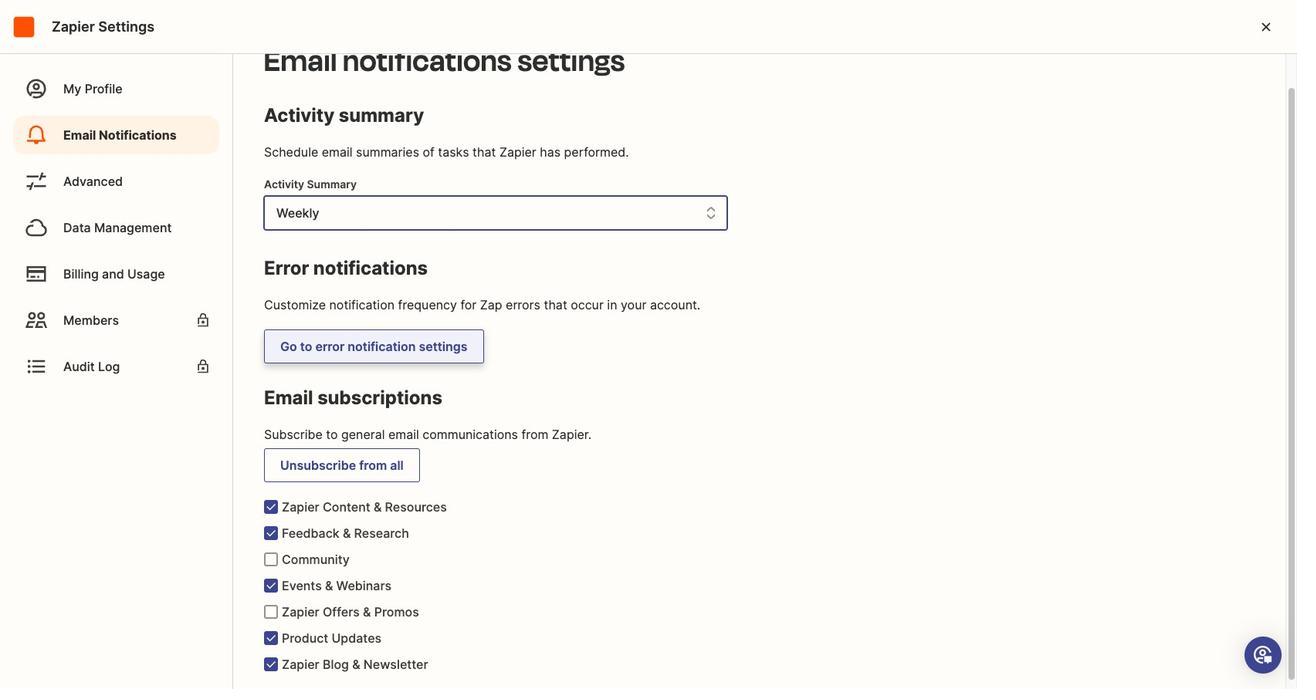 Task type: describe. For each thing, give the bounding box(es) containing it.
settings
[[98, 18, 155, 34]]

updates
[[332, 631, 382, 646]]

notifications for error
[[313, 257, 428, 280]]

go
[[280, 339, 297, 354]]

events & webinars
[[282, 578, 392, 594]]

& right events
[[325, 578, 333, 594]]

product
[[282, 631, 328, 646]]

zapier.
[[552, 427, 592, 443]]

subscriptions
[[318, 387, 442, 409]]

1 horizontal spatial settings
[[518, 40, 626, 83]]

community
[[282, 552, 350, 568]]

& for content
[[374, 500, 382, 515]]

& for offers
[[363, 605, 371, 620]]

zapier offers & promos
[[282, 605, 419, 620]]

email for email notifications
[[63, 127, 96, 143]]

audit
[[63, 359, 95, 375]]

zapier for zapier settings
[[52, 18, 95, 34]]

to for subscribe
[[326, 427, 338, 443]]

errors
[[506, 297, 541, 313]]

zapier blog & newsletter
[[282, 657, 428, 673]]

email notifications
[[63, 127, 177, 143]]

0 vertical spatial notification
[[329, 297, 395, 313]]

activity summary
[[264, 178, 357, 191]]

customize notification frequency for zap errors that occur in your account.
[[264, 297, 701, 313]]

settings inside the "go to error notification settings" link
[[419, 339, 468, 354]]

advanced
[[63, 174, 123, 189]]

1 vertical spatial email
[[388, 427, 419, 443]]

& for blog
[[352, 657, 360, 673]]

feedback
[[282, 526, 340, 541]]

from inside button
[[359, 458, 387, 473]]

content
[[323, 500, 370, 515]]

schedule
[[264, 144, 318, 160]]

occur
[[571, 297, 604, 313]]

subscribe to general email communications from zapier.
[[264, 427, 592, 443]]

in
[[607, 297, 617, 313]]

newsletter
[[364, 657, 428, 673]]

my profile
[[63, 81, 123, 97]]

advanced link
[[13, 162, 219, 201]]

log
[[98, 359, 120, 375]]

email notifications link
[[13, 116, 219, 154]]

members link
[[13, 301, 219, 340]]

data
[[63, 220, 91, 236]]

research
[[354, 526, 409, 541]]

email for email subscriptions
[[264, 387, 313, 409]]

activity for activity summary
[[264, 178, 304, 191]]

for
[[461, 297, 477, 313]]

go to error notification settings link
[[264, 330, 484, 364]]

email subscriptions
[[264, 387, 442, 409]]

1 horizontal spatial from
[[522, 427, 549, 443]]

audit log link
[[13, 348, 219, 386]]

notification inside the "go to error notification settings" link
[[348, 339, 416, 354]]

general
[[341, 427, 385, 443]]

billing and usage link
[[13, 255, 219, 293]]

resources
[[385, 500, 447, 515]]

zapier for zapier blog & newsletter
[[282, 657, 320, 673]]

zapier settings
[[52, 18, 155, 34]]

my
[[63, 81, 81, 97]]

open intercom messenger image
[[1254, 646, 1273, 665]]

close settings image
[[1257, 17, 1276, 36]]

usage
[[127, 266, 165, 282]]



Task type: locate. For each thing, give the bounding box(es) containing it.
0 horizontal spatial to
[[300, 339, 312, 354]]

frequency
[[398, 297, 457, 313]]

go to error notification settings
[[280, 339, 468, 354]]

2 activity from the top
[[264, 178, 304, 191]]

1 horizontal spatial email
[[388, 427, 419, 443]]

1 vertical spatial to
[[326, 427, 338, 443]]

error notifications
[[264, 257, 428, 280]]

zapier
[[52, 18, 95, 34], [500, 144, 537, 160], [282, 500, 320, 515], [282, 605, 320, 620], [282, 657, 320, 673]]

data management link
[[13, 209, 219, 247]]

activity up schedule
[[264, 104, 335, 127]]

& right "blog"
[[352, 657, 360, 673]]

weekly
[[276, 205, 319, 221]]

email up subscribe
[[264, 387, 313, 409]]

audit log
[[63, 359, 120, 375]]

from left zapier.
[[522, 427, 549, 443]]

0 vertical spatial from
[[522, 427, 549, 443]]

unsubscribe from all
[[280, 458, 404, 473]]

that
[[473, 144, 496, 160], [544, 297, 567, 313]]

offers
[[323, 605, 360, 620]]

has
[[540, 144, 561, 160]]

0 vertical spatial email
[[322, 144, 353, 160]]

activity for activity summary
[[264, 104, 335, 127]]

to left general
[[326, 427, 338, 443]]

profile
[[85, 81, 123, 97]]

unsubscribe
[[280, 458, 356, 473]]

my profile link
[[13, 70, 219, 108]]

subscribe
[[264, 427, 323, 443]]

1 horizontal spatial that
[[544, 297, 567, 313]]

zapier down product at left
[[282, 657, 320, 673]]

activity summary
[[264, 104, 424, 127]]

error
[[315, 339, 345, 354]]

1 vertical spatial from
[[359, 458, 387, 473]]

all
[[390, 458, 404, 473]]

notification up subscriptions
[[348, 339, 416, 354]]

None checkbox
[[264, 527, 278, 541], [264, 606, 278, 619], [264, 527, 278, 541], [264, 606, 278, 619]]

& down content
[[343, 526, 351, 541]]

tasks
[[438, 144, 469, 160]]

notifications up frequency
[[313, 257, 428, 280]]

promos
[[374, 605, 419, 620]]

settings
[[518, 40, 626, 83], [419, 339, 468, 354]]

1 vertical spatial settings
[[419, 339, 468, 354]]

feedback & research
[[282, 526, 409, 541]]

zapier for zapier offers & promos
[[282, 605, 320, 620]]

zapier for zapier content & resources
[[282, 500, 320, 515]]

Weekly field
[[264, 196, 728, 230]]

& up research
[[374, 500, 382, 515]]

activity
[[264, 104, 335, 127], [264, 178, 304, 191]]

1 activity from the top
[[264, 104, 335, 127]]

zapier left settings
[[52, 18, 95, 34]]

unsubscribe from all button
[[264, 449, 420, 483]]

None checkbox
[[264, 500, 278, 514], [264, 553, 278, 567], [264, 579, 278, 593], [264, 632, 278, 646], [264, 658, 278, 672], [264, 500, 278, 514], [264, 553, 278, 567], [264, 579, 278, 593], [264, 632, 278, 646], [264, 658, 278, 672]]

performed.
[[564, 144, 629, 160]]

activity up weekly
[[264, 178, 304, 191]]

1 horizontal spatial to
[[326, 427, 338, 443]]

1 vertical spatial that
[[544, 297, 567, 313]]

to inside the "go to error notification settings" link
[[300, 339, 312, 354]]

to
[[300, 339, 312, 354], [326, 427, 338, 443]]

email up all
[[388, 427, 419, 443]]

1 vertical spatial notification
[[348, 339, 416, 354]]

email up 'summary'
[[322, 144, 353, 160]]

to for go
[[300, 339, 312, 354]]

& right 'offers'
[[363, 605, 371, 620]]

from left all
[[359, 458, 387, 473]]

webinars
[[336, 578, 392, 594]]

summary
[[339, 104, 424, 127]]

weekly button
[[265, 197, 696, 229]]

notifications
[[99, 127, 177, 143]]

zapier settings link
[[12, 14, 155, 39]]

0 horizontal spatial from
[[359, 458, 387, 473]]

customize
[[264, 297, 326, 313]]

summary
[[307, 178, 357, 191]]

zapier down events
[[282, 605, 320, 620]]

communications
[[423, 427, 518, 443]]

zap
[[480, 297, 502, 313]]

schedule email summaries of tasks that zapier has performed.
[[264, 144, 629, 160]]

0 vertical spatial activity
[[264, 104, 335, 127]]

&
[[374, 500, 382, 515], [343, 526, 351, 541], [325, 578, 333, 594], [363, 605, 371, 620], [352, 657, 360, 673]]

account.
[[650, 297, 701, 313]]

0 horizontal spatial email
[[322, 144, 353, 160]]

and
[[102, 266, 124, 282]]

email down my
[[63, 127, 96, 143]]

from
[[522, 427, 549, 443], [359, 458, 387, 473]]

email for email notifications settings
[[264, 40, 338, 83]]

error
[[264, 257, 309, 280]]

events
[[282, 578, 322, 594]]

summaries
[[356, 144, 419, 160]]

billing and usage
[[63, 266, 165, 282]]

0 vertical spatial that
[[473, 144, 496, 160]]

that left the occur
[[544, 297, 567, 313]]

email notifications settings
[[264, 40, 626, 83]]

2 vertical spatial email
[[264, 387, 313, 409]]

to right go
[[300, 339, 312, 354]]

0 horizontal spatial that
[[473, 144, 496, 160]]

1 vertical spatial email
[[63, 127, 96, 143]]

0 vertical spatial settings
[[518, 40, 626, 83]]

notification down error notifications
[[329, 297, 395, 313]]

blog
[[323, 657, 349, 673]]

1 vertical spatial notifications
[[313, 257, 428, 280]]

product updates
[[282, 631, 382, 646]]

of
[[423, 144, 435, 160]]

0 vertical spatial to
[[300, 339, 312, 354]]

members
[[63, 313, 119, 328]]

email
[[322, 144, 353, 160], [388, 427, 419, 443]]

0 vertical spatial email
[[264, 40, 338, 83]]

notifications up "summary"
[[343, 40, 512, 83]]

notification
[[329, 297, 395, 313], [348, 339, 416, 354]]

zapier left has
[[500, 144, 537, 160]]

email up activity summary
[[264, 40, 338, 83]]

management
[[94, 220, 172, 236]]

your
[[621, 297, 647, 313]]

that right tasks
[[473, 144, 496, 160]]

data management
[[63, 220, 172, 236]]

zapier content & resources
[[282, 500, 447, 515]]

email
[[264, 40, 338, 83], [63, 127, 96, 143], [264, 387, 313, 409]]

zapier up feedback at bottom left
[[282, 500, 320, 515]]

1 vertical spatial activity
[[264, 178, 304, 191]]

0 horizontal spatial settings
[[419, 339, 468, 354]]

billing
[[63, 266, 99, 282]]

notifications
[[343, 40, 512, 83], [313, 257, 428, 280]]

notifications for email
[[343, 40, 512, 83]]

0 vertical spatial notifications
[[343, 40, 512, 83]]



Task type: vqa. For each thing, say whether or not it's contained in the screenshot.
Email notifications settings
yes



